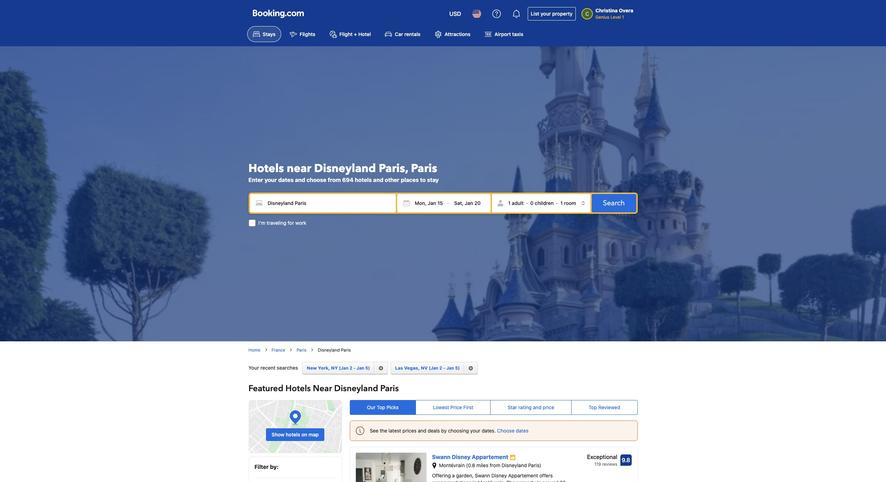 Task type: describe. For each thing, give the bounding box(es) containing it.
1 horizontal spatial 20
[[475, 200, 481, 206]]

airport
[[495, 31, 511, 37]]

hotel
[[359, 31, 371, 37]]

mon, jan 15
[[415, 200, 443, 206]]

flights link
[[284, 26, 321, 42]]

star rating and price
[[508, 405, 555, 411]]

attractions link
[[429, 26, 476, 42]]

5) for new york, ny
[[366, 366, 370, 371]]

overa
[[619, 7, 634, 13]]

scored 9.8 element
[[621, 455, 632, 467]]

1 inside christina overa genius level 1
[[623, 15, 624, 20]]

see
[[370, 428, 379, 434]]

1 horizontal spatial property
[[553, 11, 573, 17]]

Type your destination search field
[[250, 194, 396, 213]]

children
[[535, 200, 554, 206]]

the
[[507, 480, 515, 483]]

0 vertical spatial appartement
[[472, 455, 509, 461]]

first
[[464, 405, 474, 411]]

choose
[[497, 428, 515, 434]]

0 vertical spatial disney
[[452, 455, 471, 461]]

new
[[307, 366, 317, 371]]

a
[[452, 473, 455, 479]]

and inside status
[[418, 428, 427, 434]]

by:
[[270, 464, 279, 471]]

level
[[611, 15, 621, 20]]

deals
[[428, 428, 440, 434]]

near
[[313, 383, 332, 395]]

to
[[420, 177, 426, 183]]

disneyland paris
[[318, 348, 351, 353]]

paris up searches
[[297, 348, 307, 353]]

- for las vegas, nv
[[444, 366, 446, 371]]

lowest price first
[[433, 405, 474, 411]]

prices
[[403, 428, 417, 434]]

0 horizontal spatial 1
[[509, 200, 511, 206]]

swann disney appartement, hotel near disneyland paris, montévrain image
[[356, 453, 427, 483]]

airport taxis
[[495, 31, 524, 37]]

show hotels on map
[[272, 432, 319, 438]]

hotels near disneyland paris, paris enter your dates and choose from 694 hotels and other places to stay
[[249, 161, 439, 183]]

accommodations
[[432, 480, 472, 483]]

disneyland inside hotels near disneyland paris, paris enter your dates and choose from 694 hotels and other places to stay
[[314, 161, 376, 177]]

traveling
[[267, 220, 287, 226]]

near
[[287, 161, 312, 177]]

dates.
[[482, 428, 496, 434]]

star
[[508, 405, 517, 411]]

none search field containing search
[[249, 193, 638, 227]]

lowest
[[433, 405, 449, 411]]

jan left 15
[[428, 200, 436, 206]]

see the latest prices and deals by choosing your dates. choose dates
[[370, 428, 529, 434]]

5) for las vegas, nv
[[455, 366, 460, 371]]

1 vertical spatial dates
[[516, 428, 529, 434]]

i'm
[[259, 220, 266, 226]]

miles
[[477, 463, 489, 469]]

usd button
[[445, 5, 466, 22]]

filter
[[255, 464, 269, 471]]

show hotels on map button
[[266, 429, 325, 442]]

room
[[564, 200, 576, 206]]

your recent searches
[[249, 365, 298, 371]]

disneyland up our
[[334, 383, 378, 395]]

flight
[[340, 31, 353, 37]]

+
[[354, 31, 357, 37]]

flight + hotel link
[[324, 26, 377, 42]]

list your property link
[[528, 7, 576, 21]]

flight + hotel
[[340, 31, 371, 37]]

in
[[473, 480, 477, 483]]

show
[[272, 432, 285, 438]]

2 for las vegas, nv
[[440, 366, 442, 371]]

svg image for mon,
[[403, 200, 410, 207]]

garden,
[[456, 473, 474, 479]]

1 · from the left
[[527, 200, 528, 206]]

featured hotels near disneyland paris
[[249, 383, 399, 395]]

offering a garden, swann disney appartement offers accommodations in montévrain. the property is around 2
[[432, 473, 573, 483]]

adult
[[512, 200, 524, 206]]

reviewed
[[599, 405, 621, 411]]

disneyland up york, ny
[[318, 348, 340, 353]]

las vegas, nv (jan 2 - jan 5)
[[395, 366, 460, 371]]

our
[[367, 405, 376, 411]]

status containing see the latest prices and deals by choosing your dates.
[[350, 421, 638, 442]]

picks
[[387, 405, 399, 411]]

0 horizontal spatial 20
[[468, 197, 472, 201]]

attractions
[[445, 31, 471, 37]]

car
[[395, 31, 403, 37]]

and left price
[[533, 405, 542, 411]]

1 horizontal spatial 1
[[561, 200, 563, 206]]

2 for new york, ny
[[350, 366, 353, 371]]

taxis
[[513, 31, 524, 37]]

enter
[[249, 177, 263, 183]]

rating
[[519, 405, 532, 411]]

las vegas,&nbsp;nv
 - remove this item from your recent searches image
[[469, 366, 473, 371]]

searches
[[277, 365, 298, 371]]

montévrain.
[[478, 480, 505, 483]]

show hotels on map link
[[249, 401, 342, 454]]

around
[[543, 480, 559, 483]]

list your property
[[531, 11, 573, 17]]

from inside hotels near disneyland paris, paris enter your dates and choose from 694 hotels and other places to stay
[[328, 177, 341, 183]]

for
[[288, 220, 294, 226]]

new york,&nbsp;ny
 - remove this item from your recent searches image
[[379, 366, 384, 371]]

airport taxis link
[[479, 26, 529, 42]]

mon,
[[415, 200, 427, 206]]

other
[[385, 177, 400, 183]]

15
[[438, 200, 443, 206]]

york, ny
[[318, 366, 338, 371]]



Task type: locate. For each thing, give the bounding box(es) containing it.
montévrain (0.8 miles from disneyland paris)
[[439, 463, 542, 469]]

(jan right york, ny
[[339, 366, 349, 371]]

· right children
[[557, 200, 558, 206]]

1 horizontal spatial disney
[[492, 473, 507, 479]]

1 vertical spatial hotels
[[286, 383, 311, 395]]

disney inside offering a garden, swann disney appartement offers accommodations in montévrain. the property is around 2
[[492, 473, 507, 479]]

1 horizontal spatial ·
[[557, 200, 558, 206]]

i'm traveling for work
[[259, 220, 307, 226]]

0 horizontal spatial 2
[[350, 366, 353, 371]]

property left the is
[[517, 480, 536, 483]]

(jan inside las vegas, nv (jan 2 - jan 5)
[[429, 366, 439, 371]]

hotels down searches
[[286, 383, 311, 395]]

places
[[401, 177, 419, 183]]

5) inside new york, ny (jan 2 - jan 5)
[[366, 366, 370, 371]]

1 horizontal spatial hotels
[[286, 383, 311, 395]]

and left other at the left top of the page
[[373, 177, 384, 183]]

appartement inside offering a garden, swann disney appartement offers accommodations in montévrain. the property is around 2
[[509, 473, 538, 479]]

disneyland paris link
[[318, 348, 351, 353]]

paris
[[411, 161, 438, 177], [297, 348, 307, 353], [341, 348, 351, 353], [381, 383, 399, 395]]

- left new york,&nbsp;ny
 - remove this item from your recent searches image
[[354, 366, 356, 371]]

property right list
[[553, 11, 573, 17]]

reviews
[[603, 462, 618, 468]]

swann inside offering a garden, swann disney appartement offers accommodations in montévrain. the property is around 2
[[475, 473, 490, 479]]

119
[[595, 462, 601, 468]]

home link
[[249, 348, 260, 354]]

0 vertical spatial from
[[328, 177, 341, 183]]

dates inside hotels near disneyland paris, paris enter your dates and choose from 694 hotels and other places to stay
[[278, 177, 294, 183]]

sat, jan 20
[[454, 200, 481, 206]]

2 - from the left
[[444, 366, 446, 371]]

1 horizontal spatial hotels
[[355, 177, 372, 183]]

your
[[249, 365, 259, 371]]

disney up montévrain.
[[492, 473, 507, 479]]

featured
[[249, 383, 284, 395]]

hotels inside hotels near disneyland paris, paris enter your dates and choose from 694 hotels and other places to stay
[[355, 177, 372, 183]]

vegas, nv
[[404, 366, 428, 371]]

1 vertical spatial appartement
[[509, 473, 538, 479]]

choose
[[307, 177, 327, 183]]

jan inside las vegas, nv (jan 2 - jan 5)
[[447, 366, 454, 371]]

your right list
[[541, 11, 551, 17]]

france link
[[272, 348, 285, 354]]

home
[[249, 348, 260, 353]]

1 svg image from the left
[[403, 200, 410, 207]]

None search field
[[249, 193, 638, 227]]

dates right choose
[[516, 428, 529, 434]]

1 horizontal spatial 2
[[440, 366, 442, 371]]

paris)
[[529, 463, 542, 469]]

0 vertical spatial dates
[[278, 177, 294, 183]]

0 horizontal spatial property
[[517, 480, 536, 483]]

hotels
[[249, 161, 284, 177], [286, 383, 311, 395]]

hotels inside "button"
[[286, 432, 300, 438]]

1 down overa
[[623, 15, 624, 20]]

2 horizontal spatial your
[[541, 11, 551, 17]]

1 horizontal spatial your
[[471, 428, 481, 434]]

2 horizontal spatial 1
[[623, 15, 624, 20]]

flights
[[300, 31, 316, 37]]

from
[[328, 177, 341, 183], [490, 463, 501, 469]]

1 horizontal spatial top
[[589, 405, 597, 411]]

0 vertical spatial swann
[[432, 455, 451, 461]]

1 horizontal spatial dates
[[516, 428, 529, 434]]

svg image
[[403, 200, 410, 207], [454, 200, 462, 207]]

our top picks
[[367, 405, 399, 411]]

offering
[[432, 473, 451, 479]]

rentals
[[405, 31, 421, 37]]

0 vertical spatial hotels
[[355, 177, 372, 183]]

1 top from the left
[[377, 405, 385, 411]]

1 horizontal spatial from
[[490, 463, 501, 469]]

1 vertical spatial hotels
[[286, 432, 300, 438]]

1 vertical spatial your
[[265, 177, 277, 183]]

0 vertical spatial your
[[541, 11, 551, 17]]

hotels inside hotels near disneyland paris, paris enter your dates and choose from 694 hotels and other places to stay
[[249, 161, 284, 177]]

hotels
[[355, 177, 372, 183], [286, 432, 300, 438]]

disneyland up the on the bottom right
[[502, 463, 527, 469]]

1 5) from the left
[[366, 366, 370, 371]]

and left the deals
[[418, 428, 427, 434]]

2 right york, ny
[[350, 366, 353, 371]]

the
[[380, 428, 387, 434]]

1 horizontal spatial svg image
[[454, 200, 462, 207]]

(jan inside new york, ny (jan 2 - jan 5)
[[339, 366, 349, 371]]

disney up "montévrain"
[[452, 455, 471, 461]]

20
[[468, 197, 472, 201], [475, 200, 481, 206]]

top left reviewed on the right bottom of page
[[589, 405, 597, 411]]

exceptional
[[587, 455, 618, 461]]

recent
[[261, 365, 276, 371]]

stays
[[263, 31, 276, 37]]

0 vertical spatial hotels
[[249, 161, 284, 177]]

0 horizontal spatial (jan
[[339, 366, 349, 371]]

top reviewed
[[589, 405, 621, 411]]

your inside status
[[471, 428, 481, 434]]

appartement up montévrain (0.8 miles from disneyland paris)
[[472, 455, 509, 461]]

2 inside new york, ny (jan 2 - jan 5)
[[350, 366, 353, 371]]

1 left room
[[561, 200, 563, 206]]

1
[[623, 15, 624, 20], [509, 200, 511, 206], [561, 200, 563, 206]]

0 horizontal spatial dates
[[278, 177, 294, 183]]

0 horizontal spatial hotels
[[286, 432, 300, 438]]

swann disney appartement
[[432, 455, 510, 461]]

hotels right 694
[[355, 177, 372, 183]]

jan right sat,
[[465, 200, 473, 206]]

offers
[[540, 473, 553, 479]]

1 (jan from the left
[[339, 366, 349, 371]]

0
[[531, 200, 534, 206]]

montévrain
[[439, 463, 465, 469]]

paris link
[[297, 348, 307, 354]]

(jan
[[339, 366, 349, 371], [429, 366, 439, 371]]

0 vertical spatial property
[[553, 11, 573, 17]]

jan left las vegas,&nbsp;nv
 - remove this item from your recent searches image
[[447, 366, 454, 371]]

5) left new york,&nbsp;ny
 - remove this item from your recent searches image
[[366, 366, 370, 371]]

disney
[[452, 455, 471, 461], [492, 473, 507, 479]]

car rentals link
[[380, 26, 426, 42]]

1 left adult
[[509, 200, 511, 206]]

from right "miles"
[[490, 463, 501, 469]]

0 horizontal spatial ·
[[527, 200, 528, 206]]

2 · from the left
[[557, 200, 558, 206]]

- inside las vegas, nv (jan 2 - jan 5)
[[444, 366, 446, 371]]

2 svg image from the left
[[454, 200, 462, 207]]

exceptional 119 reviews
[[587, 455, 618, 468]]

swann up "montévrain"
[[432, 455, 451, 461]]

property inside offering a garden, swann disney appartement offers accommodations in montévrain. the property is around 2
[[517, 480, 536, 483]]

1 vertical spatial disney
[[492, 473, 507, 479]]

0 horizontal spatial 5)
[[366, 366, 370, 371]]

your
[[541, 11, 551, 17], [265, 177, 277, 183], [471, 428, 481, 434]]

(jan for las vegas, nv
[[429, 366, 439, 371]]

2
[[350, 366, 353, 371], [440, 366, 442, 371]]

2 inside las vegas, nv (jan 2 - jan 5)
[[440, 366, 442, 371]]

appartement up the on the bottom right
[[509, 473, 538, 479]]

(jan right vegas, nv
[[429, 366, 439, 371]]

your left dates.
[[471, 428, 481, 434]]

0 horizontal spatial svg image
[[403, 200, 410, 207]]

· left the 0
[[527, 200, 528, 206]]

5) inside las vegas, nv (jan 2 - jan 5)
[[455, 366, 460, 371]]

property
[[553, 11, 573, 17], [517, 480, 536, 483]]

top right our
[[377, 405, 385, 411]]

5) left las vegas,&nbsp;nv
 - remove this item from your recent searches image
[[455, 366, 460, 371]]

status
[[350, 421, 638, 442]]

- for new york, ny
[[354, 366, 356, 371]]

·
[[527, 200, 528, 206], [557, 200, 558, 206]]

0 horizontal spatial from
[[328, 177, 341, 183]]

2 (jan from the left
[[429, 366, 439, 371]]

- inside new york, ny (jan 2 - jan 5)
[[354, 366, 356, 371]]

is
[[538, 480, 541, 483]]

0 horizontal spatial hotels
[[249, 161, 284, 177]]

1 adult · 0 children · 1 room
[[509, 200, 576, 206]]

1 horizontal spatial (jan
[[429, 366, 439, 371]]

search
[[603, 198, 625, 208]]

dates down near on the left top
[[278, 177, 294, 183]]

your right enter
[[265, 177, 277, 183]]

christina
[[596, 7, 618, 13]]

0 horizontal spatial -
[[354, 366, 356, 371]]

hotels up enter
[[249, 161, 284, 177]]

- left las vegas,&nbsp;nv
 - remove this item from your recent searches image
[[444, 366, 446, 371]]

disneyland up 694
[[314, 161, 376, 177]]

0 horizontal spatial disney
[[452, 455, 471, 461]]

paris,
[[379, 161, 408, 177]]

1 vertical spatial swann
[[475, 473, 490, 479]]

2 5) from the left
[[455, 366, 460, 371]]

paris up 'to'
[[411, 161, 438, 177]]

svg image right 15
[[454, 200, 462, 207]]

jan inside new york, ny (jan 2 - jan 5)
[[357, 366, 364, 371]]

hotels left on
[[286, 432, 300, 438]]

2 vertical spatial your
[[471, 428, 481, 434]]

1 - from the left
[[354, 366, 356, 371]]

choosing
[[448, 428, 469, 434]]

stays link
[[247, 26, 281, 42]]

search button
[[592, 194, 637, 213]]

1 2 from the left
[[350, 366, 353, 371]]

0 horizontal spatial your
[[265, 177, 277, 183]]

by
[[441, 428, 447, 434]]

and down near on the left top
[[295, 177, 305, 183]]

1 vertical spatial from
[[490, 463, 501, 469]]

0 horizontal spatial top
[[377, 405, 385, 411]]

your inside hotels near disneyland paris, paris enter your dates and choose from 694 hotels and other places to stay
[[265, 177, 277, 183]]

work
[[296, 220, 307, 226]]

price
[[451, 405, 462, 411]]

from left 694
[[328, 177, 341, 183]]

map
[[309, 432, 319, 438]]

swann up in
[[475, 473, 490, 479]]

1 horizontal spatial swann
[[475, 473, 490, 479]]

1 horizontal spatial -
[[444, 366, 446, 371]]

2 2 from the left
[[440, 366, 442, 371]]

latest
[[389, 428, 401, 434]]

filter by:
[[255, 464, 279, 471]]

svg image for sat,
[[454, 200, 462, 207]]

usd
[[450, 11, 461, 17]]

dates
[[278, 177, 294, 183], [516, 428, 529, 434]]

paris up picks
[[381, 383, 399, 395]]

2 top from the left
[[589, 405, 597, 411]]

price
[[543, 405, 555, 411]]

1 horizontal spatial 5)
[[455, 366, 460, 371]]

2 right vegas, nv
[[440, 366, 442, 371]]

(0.8
[[466, 463, 475, 469]]

jan left new york,&nbsp;ny
 - remove this item from your recent searches image
[[357, 366, 364, 371]]

(jan for new york, ny
[[339, 366, 349, 371]]

booking.com online hotel reservations image
[[253, 10, 304, 18]]

paris inside hotels near disneyland paris, paris enter your dates and choose from 694 hotels and other places to stay
[[411, 161, 438, 177]]

new york, ny (jan 2 - jan 5)
[[307, 366, 370, 371]]

car rentals
[[395, 31, 421, 37]]

0 horizontal spatial swann
[[432, 455, 451, 461]]

1 vertical spatial property
[[517, 480, 536, 483]]

svg image left mon, at the top
[[403, 200, 410, 207]]

694
[[342, 177, 354, 183]]

jan
[[428, 200, 436, 206], [465, 200, 473, 206], [357, 366, 364, 371], [447, 366, 454, 371]]

choose dates button
[[497, 428, 529, 435]]

paris up new york, ny (jan 2 - jan 5)
[[341, 348, 351, 353]]

christina overa genius level 1
[[596, 7, 634, 20]]



Task type: vqa. For each thing, say whether or not it's contained in the screenshot.
my
no



